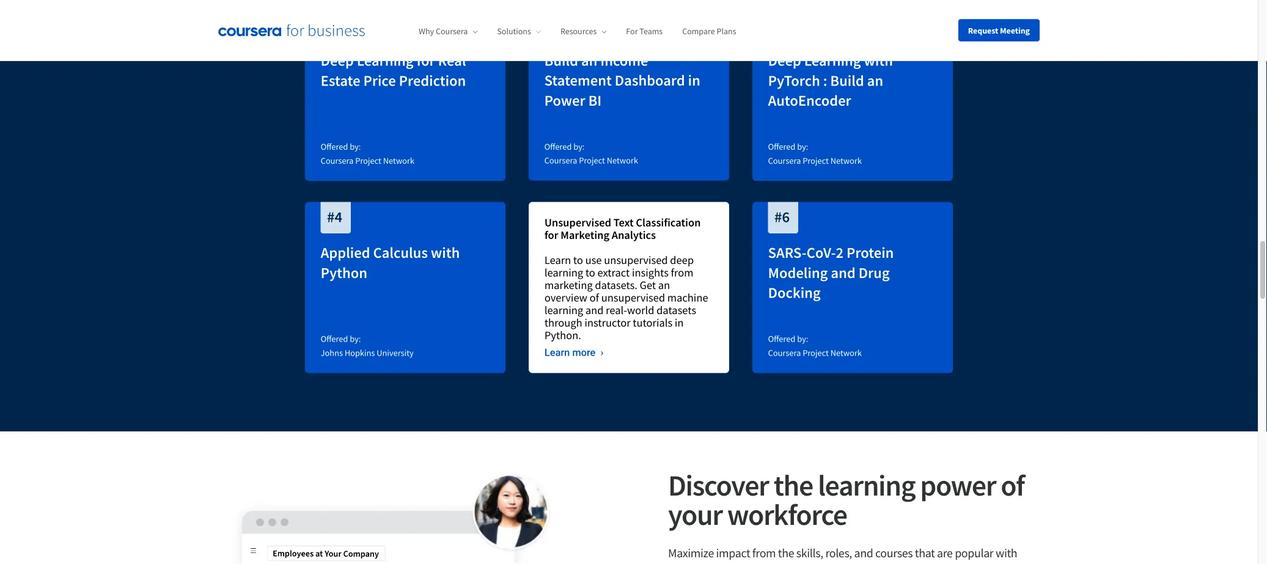 Task type: locate. For each thing, give the bounding box(es) containing it.
the inside discover the learning power of your workforce
[[774, 467, 813, 504]]

your up maximize
[[668, 496, 722, 533]]

solutions link
[[497, 26, 541, 37]]

your down maximize
[[668, 564, 690, 564]]

2 your from the top
[[668, 564, 690, 564]]

skills,
[[796, 545, 823, 561]]

resources link
[[561, 26, 607, 37]]

compare plans link
[[682, 26, 736, 37]]

request
[[968, 25, 998, 36]]

the inside maximize impact from the skills, roles, and courses that are popular with your employees.
[[778, 545, 794, 561]]

popular
[[955, 545, 994, 561]]

0 vertical spatial the
[[774, 467, 813, 504]]

request meeting button
[[958, 19, 1040, 41]]

your
[[668, 496, 722, 533], [668, 564, 690, 564]]

learning
[[818, 467, 915, 504]]

1 your from the top
[[668, 496, 722, 533]]

0 vertical spatial your
[[668, 496, 722, 533]]

your inside maximize impact from the skills, roles, and courses that are popular with your employees.
[[668, 564, 690, 564]]

meeting
[[1000, 25, 1030, 36]]

1 vertical spatial the
[[778, 545, 794, 561]]

and
[[854, 545, 873, 561]]

coursera for business image
[[218, 24, 365, 36]]

employees.
[[693, 564, 749, 564]]

for
[[626, 26, 638, 37]]

the
[[774, 467, 813, 504], [778, 545, 794, 561]]

with
[[996, 545, 1017, 561]]

are
[[937, 545, 953, 561]]

roles,
[[826, 545, 852, 561]]

why
[[419, 26, 434, 37]]

for teams
[[626, 26, 663, 37]]

workforce
[[727, 496, 847, 533]]

1 vertical spatial your
[[668, 564, 690, 564]]

request meeting
[[968, 25, 1030, 36]]



Task type: describe. For each thing, give the bounding box(es) containing it.
teams
[[640, 26, 663, 37]]

maximize impact from the skills, roles, and courses that are popular with your employees.
[[668, 545, 1017, 564]]

maximize
[[668, 545, 714, 561]]

of
[[1001, 467, 1024, 504]]

power
[[920, 467, 996, 504]]

courses
[[875, 545, 913, 561]]

that
[[915, 545, 935, 561]]

discover
[[668, 467, 769, 504]]

plans
[[717, 26, 736, 37]]

compare plans
[[682, 26, 736, 37]]

coursera
[[436, 26, 468, 37]]

from
[[752, 545, 776, 561]]

resources
[[561, 26, 597, 37]]

why coursera
[[419, 26, 468, 37]]

for teams link
[[626, 26, 663, 37]]

discover the learning power of your workforce
[[668, 467, 1024, 533]]

compare
[[682, 26, 715, 37]]

solutions
[[497, 26, 531, 37]]

your inside discover the learning power of your workforce
[[668, 496, 722, 533]]

impact
[[716, 545, 750, 561]]

why coursera link
[[419, 26, 478, 37]]



Task type: vqa. For each thing, say whether or not it's contained in the screenshot.
Meeting
yes



